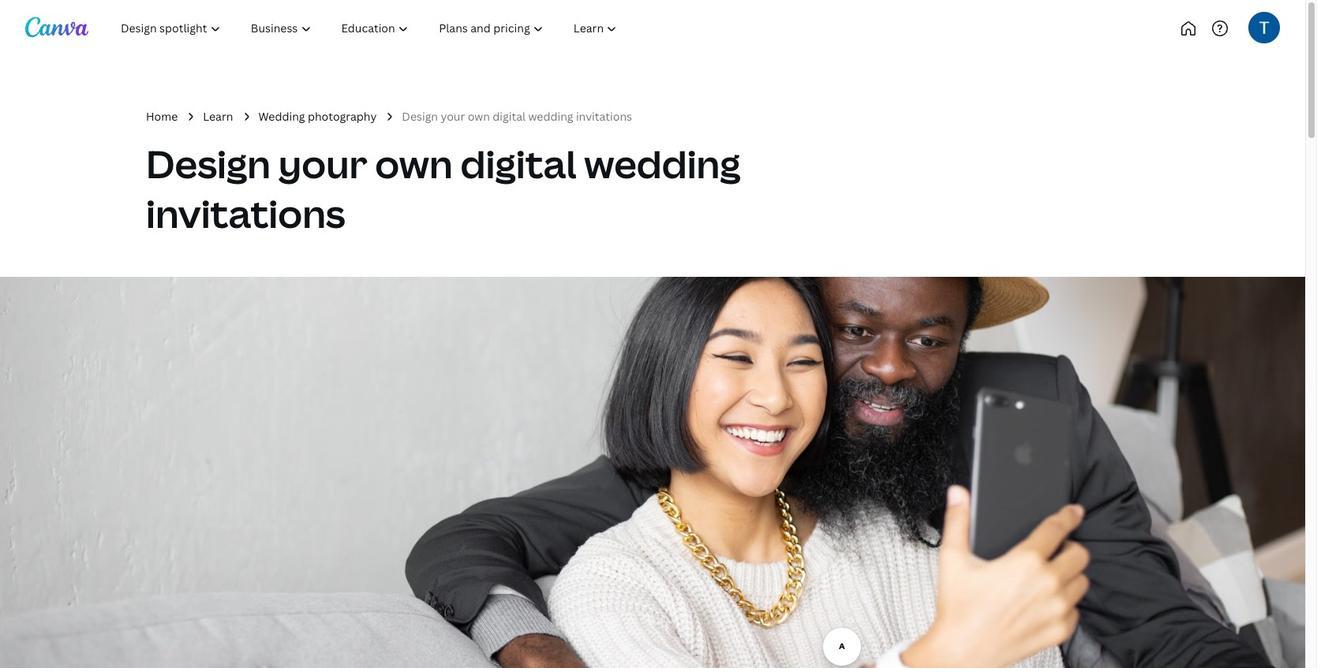 Task type: describe. For each thing, give the bounding box(es) containing it.
1 vertical spatial your
[[279, 139, 368, 190]]

learn link
[[203, 108, 233, 126]]

top level navigation element
[[107, 13, 685, 44]]

photography
[[308, 109, 377, 124]]

0 horizontal spatial invitations
[[146, 188, 346, 239]]

home
[[146, 109, 178, 124]]

0 vertical spatial wedding
[[529, 109, 574, 124]]

wedding photography
[[259, 109, 377, 124]]

1 vertical spatial wedding
[[585, 139, 741, 190]]

1 horizontal spatial invitations
[[576, 109, 633, 124]]



Task type: vqa. For each thing, say whether or not it's contained in the screenshot.
WEDDING PHOTOGRAPHY link
yes



Task type: locate. For each thing, give the bounding box(es) containing it.
design your own digital wedding invitations
[[402, 109, 633, 124], [146, 139, 741, 239]]

own
[[468, 109, 490, 124], [375, 139, 453, 190]]

0 vertical spatial your
[[441, 109, 465, 124]]

1 horizontal spatial your
[[441, 109, 465, 124]]

0 horizontal spatial design
[[146, 139, 271, 190]]

1 vertical spatial design
[[146, 139, 271, 190]]

0 horizontal spatial own
[[375, 139, 453, 190]]

1 vertical spatial design your own digital wedding invitations
[[146, 139, 741, 239]]

0 vertical spatial digital
[[493, 109, 526, 124]]

design right photography
[[402, 109, 438, 124]]

digital
[[493, 109, 526, 124], [461, 139, 577, 190]]

1 vertical spatial digital
[[461, 139, 577, 190]]

1 vertical spatial own
[[375, 139, 453, 190]]

1 horizontal spatial own
[[468, 109, 490, 124]]

wedding
[[259, 109, 305, 124]]

design down learn link
[[146, 139, 271, 190]]

0 horizontal spatial your
[[279, 139, 368, 190]]

0 vertical spatial design
[[402, 109, 438, 124]]

1 horizontal spatial wedding
[[585, 139, 741, 190]]

1 vertical spatial invitations
[[146, 188, 346, 239]]

0 horizontal spatial wedding
[[529, 109, 574, 124]]

0 vertical spatial design your own digital wedding invitations
[[402, 109, 633, 124]]

wedding
[[529, 109, 574, 124], [585, 139, 741, 190]]

home link
[[146, 108, 178, 126]]

learn
[[203, 109, 233, 124]]

1 horizontal spatial design
[[402, 109, 438, 124]]

0 vertical spatial invitations
[[576, 109, 633, 124]]

your
[[441, 109, 465, 124], [279, 139, 368, 190]]

invitations
[[576, 109, 633, 124], [146, 188, 346, 239]]

design
[[402, 109, 438, 124], [146, 139, 271, 190]]

wedding photography link
[[259, 108, 377, 126]]

0 vertical spatial own
[[468, 109, 490, 124]]



